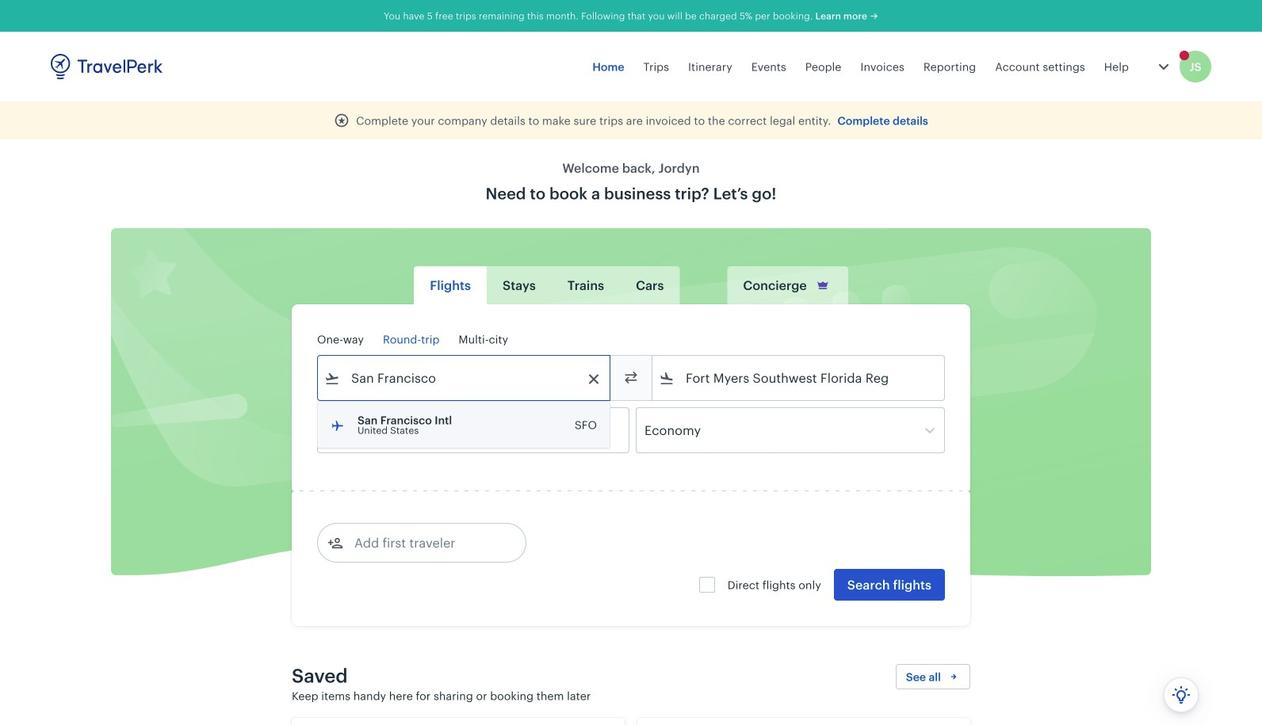 Task type: vqa. For each thing, say whether or not it's contained in the screenshot.
"Depart" text box
yes



Task type: describe. For each thing, give the bounding box(es) containing it.
Add first traveler search field
[[343, 531, 508, 556]]

Depart text field
[[340, 408, 423, 453]]

From search field
[[340, 366, 589, 391]]

Return text field
[[434, 408, 517, 453]]



Task type: locate. For each thing, give the bounding box(es) containing it.
To search field
[[675, 366, 924, 391]]



